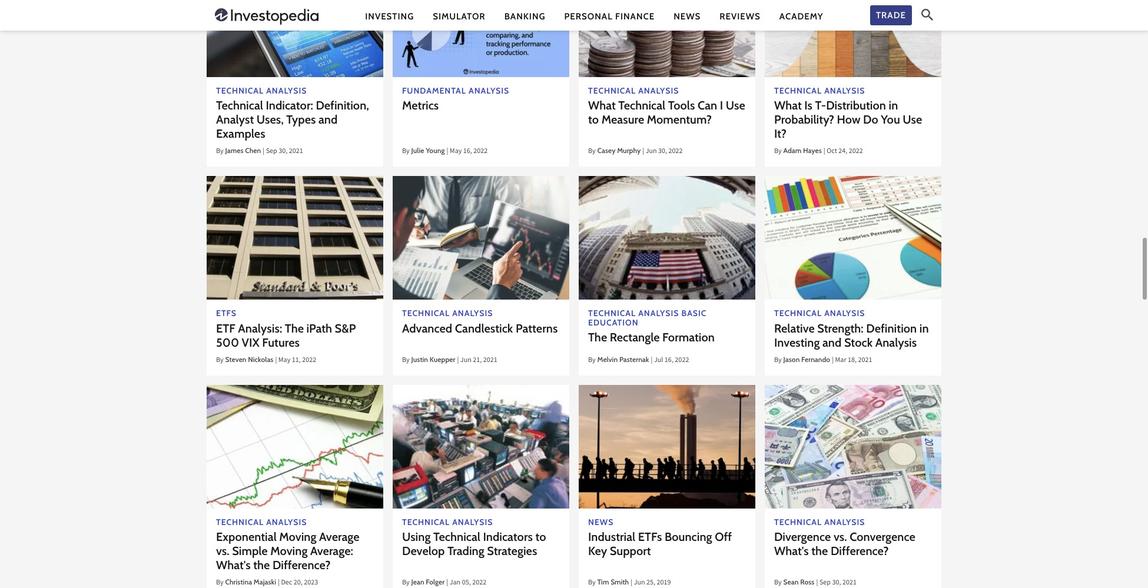 Task type: describe. For each thing, give the bounding box(es) containing it.
difference? inside divergence vs. convergence what's the difference?
[[831, 544, 889, 558]]

technical for what technical tools can i use to measure momentum?
[[618, 99, 665, 113]]

0 vertical spatial investing
[[365, 11, 414, 21]]

16, for metrics
[[463, 146, 472, 157]]

jean
[[411, 578, 424, 586]]

11,
[[292, 355, 301, 366]]

the inside divergence vs. convergence what's the difference?
[[811, 544, 828, 558]]

wood textured graph bars image
[[765, 0, 941, 77]]

using
[[402, 530, 431, 544]]

2022 for metrics
[[474, 146, 488, 157]]

probability?
[[774, 113, 834, 127]]

finance
[[615, 11, 655, 21]]

casey
[[597, 146, 616, 155]]

etf
[[216, 321, 235, 335]]

distribution
[[826, 99, 886, 113]]

search image
[[921, 9, 933, 21]]

jean folger
[[411, 578, 445, 586]]

academy link
[[779, 10, 823, 23]]

folger
[[426, 578, 445, 586]]

develop
[[402, 544, 445, 558]]

measure
[[602, 113, 644, 127]]

2021 for investing
[[858, 355, 872, 366]]

16, for the rectangle formation
[[665, 355, 674, 366]]

convergence
[[850, 530, 915, 544]]

s&p
[[335, 321, 356, 335]]

can
[[698, 99, 717, 113]]

by left melvin
[[588, 355, 596, 366]]

young
[[426, 146, 445, 155]]

off
[[715, 530, 732, 544]]

jun for technical
[[646, 146, 657, 157]]

in inside what is t-distribution in probability? how do you use it? by adam hayes oct 24, 2022
[[889, 99, 898, 113]]

by inside what is t-distribution in probability? how do you use it? by adam hayes oct 24, 2022
[[774, 146, 782, 157]]

simulator
[[433, 11, 486, 21]]

personal
[[564, 11, 613, 21]]

uses,
[[257, 113, 284, 127]]

definition
[[866, 321, 917, 335]]

bouncing
[[665, 530, 712, 544]]

adam
[[783, 146, 801, 155]]

the inside exponential moving average vs. simple moving average: what's the difference?
[[253, 558, 270, 572]]

what for what is t-distribution in probability? how do you use it? by adam hayes oct 24, 2022
[[774, 99, 802, 113]]

technical indicator: definition, analyst uses, types and examples by james chen sep 30, 2021
[[216, 99, 369, 157]]

what for what technical tools can i use to measure momentum?
[[588, 99, 616, 113]]

patterns
[[516, 321, 558, 335]]

advanced candlestick patterns
[[402, 321, 558, 335]]

analyst
[[216, 113, 254, 127]]

sean ross
[[783, 578, 815, 586]]

kuepper
[[430, 355, 455, 364]]

jason
[[783, 355, 800, 364]]

sep
[[266, 146, 277, 157]]

etfs
[[638, 530, 662, 544]]

ipath
[[306, 321, 332, 335]]

melvin
[[597, 355, 618, 364]]

indicators
[[483, 530, 533, 544]]

the rectangle formation
[[588, 330, 715, 345]]

2022 inside what is t-distribution in probability? how do you use it? by adam hayes oct 24, 2022
[[849, 146, 863, 157]]

momentum?
[[647, 113, 712, 127]]

use inside what technical tools can i use to measure momentum?
[[726, 99, 745, 113]]

chen
[[245, 146, 261, 155]]

christina majaski
[[225, 578, 276, 586]]

is
[[804, 99, 813, 113]]

sean
[[783, 578, 799, 586]]

by inside technical indicator: definition, analyst uses, types and examples by james chen sep 30, 2021
[[216, 146, 223, 157]]

18,
[[848, 355, 857, 366]]

1 horizontal spatial the
[[588, 330, 607, 345]]

metrics
[[402, 99, 439, 113]]

jun for candlestick
[[460, 355, 472, 366]]

2 30, from the left
[[658, 146, 667, 157]]

moving right simple
[[270, 544, 308, 558]]

murphy
[[617, 146, 641, 155]]

news
[[674, 11, 701, 21]]

what's inside exponential moving average vs. simple moving average: what's the difference?
[[216, 558, 251, 572]]

2021 for uses,
[[289, 146, 303, 157]]

trade link
[[870, 5, 912, 25]]

strength:
[[817, 321, 864, 335]]

news link
[[674, 10, 701, 23]]

advanced
[[402, 321, 452, 335]]

smith
[[611, 578, 629, 586]]

justin
[[411, 355, 428, 364]]

reviews
[[720, 11, 761, 21]]

investing inside relative strength: definition in investing and stock analysis by jason fernando mar 18, 2021
[[774, 335, 820, 350]]

industrial etfs bouncing off key support
[[588, 530, 732, 558]]

steven
[[225, 355, 246, 364]]

what is t-distribution in probability? how do you use it? by adam hayes oct 24, 2022
[[774, 99, 922, 157]]

by casey murphy jun 30, 2022
[[588, 146, 683, 157]]



Task type: vqa. For each thing, say whether or not it's contained in the screenshot.
invest associated with in
no



Task type: locate. For each thing, give the bounding box(es) containing it.
by left justin at the bottom left of the page
[[402, 355, 410, 366]]

16, right 'jul'
[[665, 355, 674, 366]]

30, inside technical indicator: definition, analyst uses, types and examples by james chen sep 30, 2021
[[279, 146, 288, 157]]

2 what from the left
[[774, 99, 802, 113]]

investing link
[[365, 10, 414, 23]]

0 horizontal spatial jun
[[460, 355, 472, 366]]

2022 for the rectangle formation
[[675, 355, 689, 366]]

relative
[[774, 321, 815, 335]]

2022 down momentum?
[[669, 146, 683, 157]]

1 vertical spatial may
[[278, 355, 290, 366]]

technical up examples
[[216, 99, 263, 113]]

banking link
[[504, 10, 546, 23]]

and
[[319, 113, 338, 127], [822, 335, 842, 350]]

0 horizontal spatial investing
[[365, 11, 414, 21]]

technical inside 'using technical indicators to develop trading strategies'
[[433, 530, 480, 544]]

0 horizontal spatial 16,
[[463, 146, 472, 157]]

0 vertical spatial to
[[588, 113, 599, 127]]

what inside what technical tools can i use to measure momentum?
[[588, 99, 616, 113]]

2 horizontal spatial technical
[[618, 99, 665, 113]]

1 horizontal spatial may
[[450, 146, 462, 157]]

do
[[863, 113, 878, 127]]

and right types
[[319, 113, 338, 127]]

2 horizontal spatial 2021
[[858, 355, 872, 366]]

and up mar
[[822, 335, 842, 350]]

1 horizontal spatial 16,
[[665, 355, 674, 366]]

the up ross
[[811, 544, 828, 558]]

to right "indicators"
[[535, 530, 546, 544]]

1 vertical spatial in
[[920, 321, 929, 335]]

1 horizontal spatial 30,
[[658, 146, 667, 157]]

2021 inside relative strength: definition in investing and stock analysis by jason fernando mar 18, 2021
[[858, 355, 872, 366]]

to inside 'using technical indicators to develop trading strategies'
[[535, 530, 546, 544]]

personal finance link
[[564, 10, 655, 23]]

0 horizontal spatial use
[[726, 99, 745, 113]]

average
[[319, 530, 359, 544]]

trading
[[447, 544, 484, 558]]

0 vertical spatial 16,
[[463, 146, 472, 157]]

julie
[[411, 146, 424, 155]]

tim smith
[[597, 578, 629, 586]]

0 vertical spatial may
[[450, 146, 462, 157]]

what
[[588, 99, 616, 113], [774, 99, 802, 113]]

the left ipath
[[285, 321, 304, 335]]

0 horizontal spatial to
[[535, 530, 546, 544]]

i
[[720, 99, 723, 113]]

2021 right 21,
[[483, 355, 497, 366]]

hayes
[[803, 146, 822, 155]]

may right young on the left
[[450, 146, 462, 157]]

may left '11,'
[[278, 355, 290, 366]]

industrial
[[588, 530, 635, 544]]

what's up sean
[[774, 544, 809, 558]]

average:
[[310, 544, 353, 558]]

in inside relative strength: definition in investing and stock analysis by jason fernando mar 18, 2021
[[920, 321, 929, 335]]

definition,
[[316, 99, 369, 113]]

christina
[[225, 578, 252, 586]]

1 horizontal spatial the
[[811, 544, 828, 558]]

0 horizontal spatial the
[[253, 558, 270, 572]]

0 horizontal spatial what's
[[216, 558, 251, 572]]

by left jason
[[774, 355, 782, 366]]

the up melvin
[[588, 330, 607, 345]]

pasternak
[[619, 355, 649, 364]]

what's up christina at the left bottom of the page
[[216, 558, 251, 572]]

0 horizontal spatial the
[[285, 321, 304, 335]]

academy
[[779, 11, 823, 21]]

what's inside divergence vs. convergence what's the difference?
[[774, 544, 809, 558]]

0 vertical spatial jun
[[646, 146, 657, 157]]

2021 right sep
[[289, 146, 303, 157]]

0 horizontal spatial 30,
[[279, 146, 288, 157]]

oct
[[827, 146, 837, 157]]

24,
[[839, 146, 847, 157]]

16,
[[463, 146, 472, 157], [665, 355, 674, 366]]

jul
[[654, 355, 663, 366]]

in right analysis on the right bottom of the page
[[920, 321, 929, 335]]

2021 inside technical indicator: definition, analyst uses, types and examples by james chen sep 30, 2021
[[289, 146, 303, 157]]

to left the 'measure'
[[588, 113, 599, 127]]

in right do
[[889, 99, 898, 113]]

by justin kuepper jun 21, 2021
[[402, 355, 497, 366]]

technical right using
[[433, 530, 480, 544]]

vs. right divergence
[[834, 530, 847, 544]]

analysis:
[[238, 321, 282, 335]]

t-
[[815, 99, 826, 113]]

0 horizontal spatial what
[[588, 99, 616, 113]]

0 horizontal spatial difference?
[[273, 558, 331, 572]]

1 horizontal spatial 2021
[[483, 355, 497, 366]]

exponential moving average vs. simple moving average: what's the difference?
[[216, 530, 359, 572]]

16, right young on the left
[[463, 146, 472, 157]]

by left julie
[[402, 146, 410, 157]]

james
[[225, 146, 243, 155]]

and inside technical indicator: definition, analyst uses, types and examples by james chen sep 30, 2021
[[319, 113, 338, 127]]

by melvin pasternak jul 16, 2022
[[588, 355, 689, 366]]

vs. left simple
[[216, 544, 229, 558]]

exponential
[[216, 530, 277, 544]]

what up 'casey'
[[588, 99, 616, 113]]

0 vertical spatial in
[[889, 99, 898, 113]]

1 horizontal spatial jun
[[646, 146, 657, 157]]

1 horizontal spatial what
[[774, 99, 802, 113]]

by inside relative strength: definition in investing and stock analysis by jason fernando mar 18, 2021
[[774, 355, 782, 366]]

stock
[[844, 335, 873, 350]]

examples
[[216, 127, 265, 141]]

1 vertical spatial and
[[822, 335, 842, 350]]

strategies
[[487, 544, 537, 558]]

fernando
[[801, 355, 830, 364]]

divergence
[[774, 530, 831, 544]]

by left 'casey'
[[588, 146, 596, 157]]

the
[[285, 321, 304, 335], [588, 330, 607, 345]]

types
[[286, 113, 316, 127]]

metrics: measures of quantitative assessment commonly used for assessing, comparing, and tracking performance or production. image
[[393, 0, 569, 77]]

0 horizontal spatial vs.
[[216, 544, 229, 558]]

1 horizontal spatial technical
[[433, 530, 480, 544]]

the
[[811, 544, 828, 558], [253, 558, 270, 572]]

vs. inside exponential moving average vs. simple moving average: what's the difference?
[[216, 544, 229, 558]]

technical left the tools at right
[[618, 99, 665, 113]]

by left steven
[[216, 355, 223, 366]]

2022 for what technical tools can i use to measure momentum?
[[669, 146, 683, 157]]

what's
[[774, 544, 809, 558], [216, 558, 251, 572]]

relative strength: definition in investing and stock analysis by jason fernando mar 18, 2021
[[774, 321, 929, 366]]

moving left average
[[279, 530, 316, 544]]

formation
[[662, 330, 715, 345]]

simple
[[232, 544, 268, 558]]

how
[[837, 113, 861, 127]]

0 horizontal spatial and
[[319, 113, 338, 127]]

it?
[[774, 127, 787, 141]]

1 vertical spatial jun
[[460, 355, 472, 366]]

banking
[[504, 11, 546, 21]]

use inside what is t-distribution in probability? how do you use it? by adam hayes oct 24, 2022
[[903, 113, 922, 127]]

30, right sep
[[279, 146, 288, 157]]

0 horizontal spatial in
[[889, 99, 898, 113]]

2022 inside etf analysis: the ipath s&p 500 vix futures by steven nickolas may 11, 2022
[[302, 355, 316, 366]]

by left james
[[216, 146, 223, 157]]

1 horizontal spatial vs.
[[834, 530, 847, 544]]

1 horizontal spatial and
[[822, 335, 842, 350]]

30,
[[279, 146, 288, 157], [658, 146, 667, 157]]

technical inside technical indicator: definition, analyst uses, types and examples by james chen sep 30, 2021
[[216, 99, 263, 113]]

divergence vs. convergence what's the difference?
[[774, 530, 915, 558]]

moving
[[279, 530, 316, 544], [270, 544, 308, 558]]

to
[[588, 113, 599, 127], [535, 530, 546, 544]]

1 horizontal spatial difference?
[[831, 544, 889, 558]]

jun left 21,
[[460, 355, 472, 366]]

mar
[[835, 355, 846, 366]]

vs.
[[834, 530, 847, 544], [216, 544, 229, 558]]

nickolas
[[248, 355, 273, 364]]

jun right murphy at right top
[[646, 146, 657, 157]]

0 vertical spatial and
[[319, 113, 338, 127]]

tools
[[668, 99, 695, 113]]

1 horizontal spatial to
[[588, 113, 599, 127]]

2022 right '11,'
[[302, 355, 316, 366]]

difference? inside exponential moving average vs. simple moving average: what's the difference?
[[273, 558, 331, 572]]

2021
[[289, 146, 303, 157], [483, 355, 497, 366], [858, 355, 872, 366]]

may
[[450, 146, 462, 157], [278, 355, 290, 366]]

vix
[[242, 335, 260, 350]]

investing
[[365, 11, 414, 21], [774, 335, 820, 350]]

by
[[216, 146, 223, 157], [402, 146, 410, 157], [588, 146, 596, 157], [774, 146, 782, 157], [216, 355, 223, 366], [402, 355, 410, 366], [588, 355, 596, 366], [774, 355, 782, 366]]

technical for using technical indicators to develop trading strategies
[[433, 530, 480, 544]]

the inside etf analysis: the ipath s&p 500 vix futures by steven nickolas may 11, 2022
[[285, 321, 304, 335]]

may inside etf analysis: the ipath s&p 500 vix futures by steven nickolas may 11, 2022
[[278, 355, 290, 366]]

30, right murphy at right top
[[658, 146, 667, 157]]

0 horizontal spatial technical
[[216, 99, 263, 113]]

21,
[[473, 355, 482, 366]]

1 what from the left
[[588, 99, 616, 113]]

key
[[588, 544, 607, 558]]

and inside relative strength: definition in investing and stock analysis by jason fernando mar 18, 2021
[[822, 335, 842, 350]]

midsection businessmen analyzing charts on laptop in office image
[[393, 176, 569, 300]]

500
[[216, 335, 239, 350]]

1 30, from the left
[[279, 146, 288, 157]]

futures
[[262, 335, 300, 350]]

1 horizontal spatial what's
[[774, 544, 809, 558]]

use right you
[[903, 113, 922, 127]]

support
[[610, 544, 651, 558]]

use right i
[[726, 99, 745, 113]]

1 vertical spatial 16,
[[665, 355, 674, 366]]

2022 right 24,
[[849, 146, 863, 157]]

1 horizontal spatial in
[[920, 321, 929, 335]]

by left adam
[[774, 146, 782, 157]]

vs. inside divergence vs. convergence what's the difference?
[[834, 530, 847, 544]]

what inside what is t-distribution in probability? how do you use it? by adam hayes oct 24, 2022
[[774, 99, 802, 113]]

by inside etf analysis: the ipath s&p 500 vix futures by steven nickolas may 11, 2022
[[216, 355, 223, 366]]

0 horizontal spatial 2021
[[289, 146, 303, 157]]

1 vertical spatial investing
[[774, 335, 820, 350]]

2022
[[474, 146, 488, 157], [669, 146, 683, 157], [849, 146, 863, 157], [302, 355, 316, 366], [675, 355, 689, 366]]

0 horizontal spatial may
[[278, 355, 290, 366]]

simulator link
[[433, 10, 486, 23]]

2022 right young on the left
[[474, 146, 488, 157]]

investopedia homepage image
[[215, 7, 319, 26]]

to inside what technical tools can i use to measure momentum?
[[588, 113, 599, 127]]

you
[[881, 113, 900, 127]]

1 horizontal spatial use
[[903, 113, 922, 127]]

2021 right 18,
[[858, 355, 872, 366]]

personal finance
[[564, 11, 655, 21]]

technical
[[216, 99, 263, 113], [618, 99, 665, 113], [433, 530, 480, 544]]

the up majaski
[[253, 558, 270, 572]]

what left 'is'
[[774, 99, 802, 113]]

indicator:
[[266, 99, 313, 113]]

majaski
[[254, 578, 276, 586]]

technical inside what technical tools can i use to measure momentum?
[[618, 99, 665, 113]]

1 horizontal spatial investing
[[774, 335, 820, 350]]

by julie young may 16, 2022
[[402, 146, 488, 157]]

trade
[[876, 10, 906, 20]]

etf analysis: the ipath s&p 500 vix futures by steven nickolas may 11, 2022
[[216, 321, 356, 366]]

2022 right 'jul'
[[675, 355, 689, 366]]

1 vertical spatial to
[[535, 530, 546, 544]]



